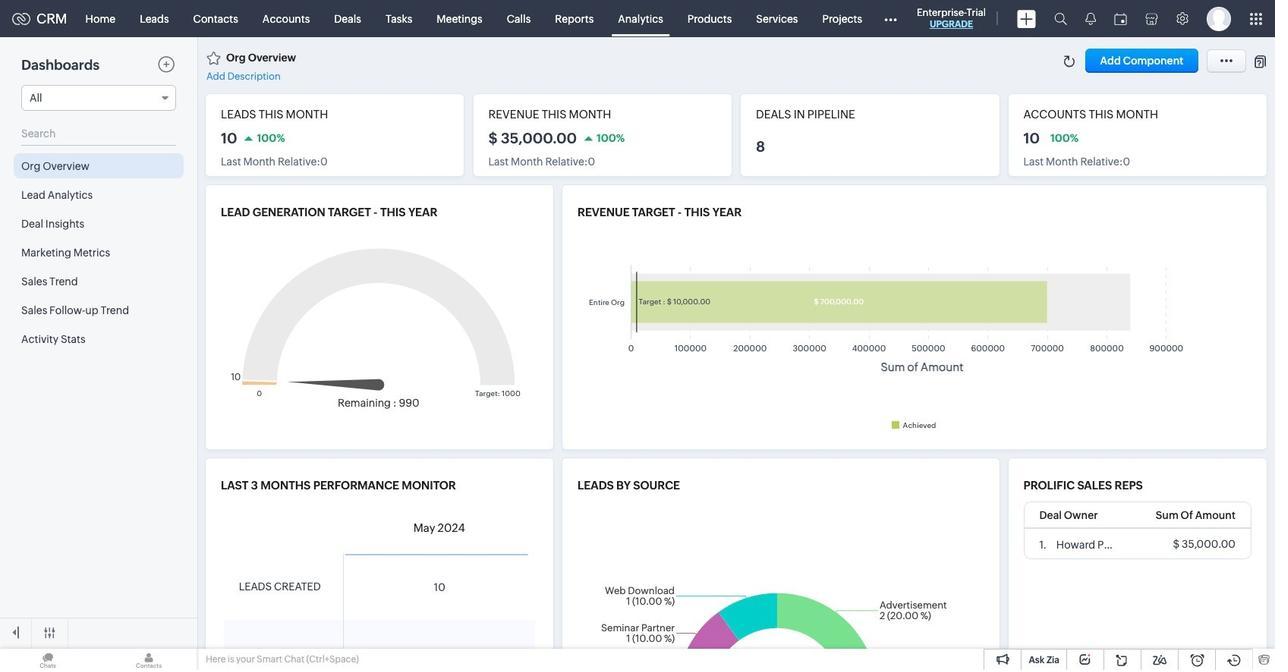 Task type: locate. For each thing, give the bounding box(es) containing it.
calendar image
[[1115, 13, 1128, 25]]

search element
[[1046, 0, 1077, 37]]

profile image
[[1207, 6, 1232, 31]]

signals element
[[1077, 0, 1106, 37]]

Other Modules field
[[875, 6, 907, 31]]

Search text field
[[21, 122, 176, 145]]

signals image
[[1086, 12, 1096, 25]]

None field
[[21, 85, 176, 111]]

profile element
[[1198, 0, 1241, 37]]

chats image
[[0, 649, 96, 671]]

contacts image
[[101, 649, 197, 671]]



Task type: vqa. For each thing, say whether or not it's contained in the screenshot.
Search Element
yes



Task type: describe. For each thing, give the bounding box(es) containing it.
create menu image
[[1018, 9, 1037, 28]]

create menu element
[[1008, 0, 1046, 37]]

logo image
[[12, 13, 30, 25]]

search image
[[1055, 12, 1068, 25]]



